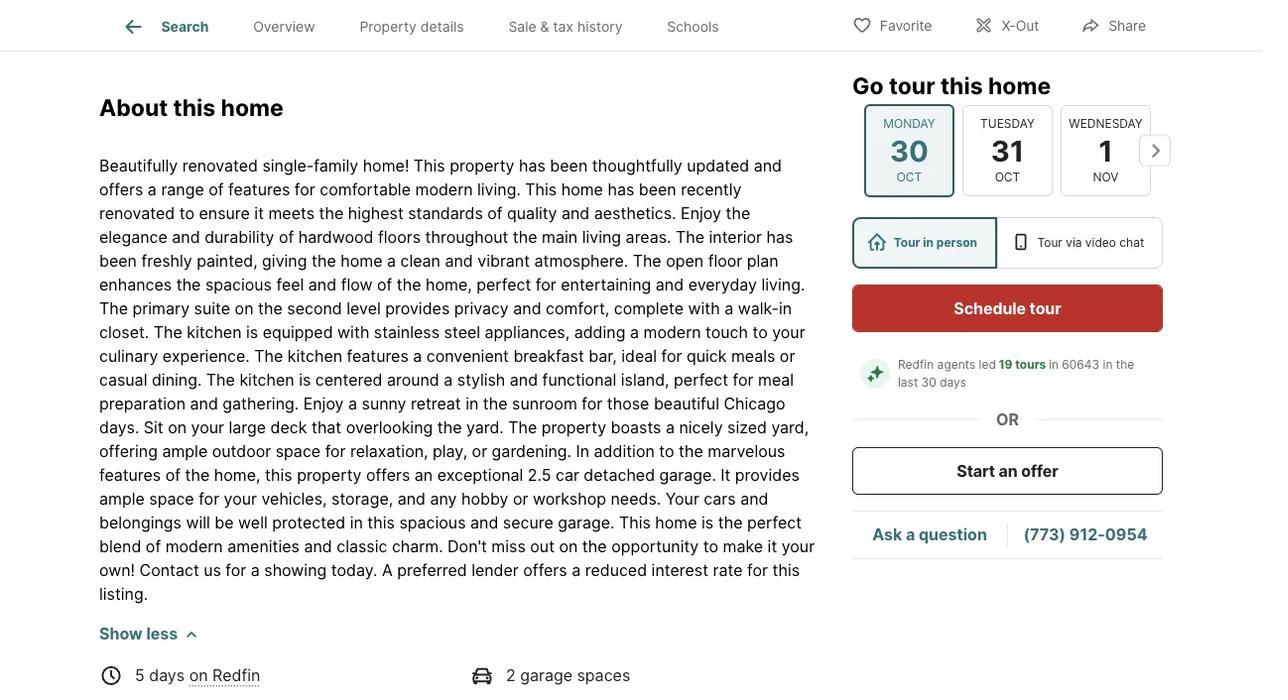 Task type: locate. For each thing, give the bounding box(es) containing it.
0 vertical spatial perfect
[[477, 276, 531, 295]]

1 vertical spatial or
[[472, 442, 487, 462]]

of right flow
[[377, 276, 392, 295]]

1 horizontal spatial property
[[450, 157, 515, 176]]

features up the "centered"
[[347, 347, 409, 366]]

2 vertical spatial offers
[[523, 562, 567, 581]]

comfortable
[[320, 180, 411, 200]]

provides down marvelous
[[735, 466, 800, 486]]

2 horizontal spatial offers
[[523, 562, 567, 581]]

living. up quality
[[477, 180, 521, 200]]

ample up belongings
[[99, 490, 145, 509]]

days inside in the last 30 days
[[940, 376, 967, 390]]

0 vertical spatial offers
[[99, 180, 143, 200]]

opportunity
[[612, 538, 699, 557]]

the down feel
[[258, 300, 283, 319]]

kitchen down the equipped
[[288, 347, 342, 366]]

0 horizontal spatial oct
[[897, 170, 922, 185]]

provides up stainless
[[385, 300, 450, 319]]

favorite button
[[836, 4, 949, 45]]

oct inside tuesday 31 oct
[[995, 170, 1021, 185]]

to
[[179, 204, 195, 224], [753, 323, 768, 343], [659, 442, 675, 462], [703, 538, 719, 557]]

1 vertical spatial 30
[[922, 376, 937, 390]]

0 horizontal spatial tour
[[894, 236, 921, 250]]

and down protected
[[304, 538, 332, 557]]

reduced
[[585, 562, 647, 581]]

a right ask
[[906, 525, 915, 545]]

renovated
[[182, 157, 258, 176], [99, 204, 175, 224]]

0 vertical spatial it
[[254, 204, 264, 224]]

None button
[[865, 104, 955, 198], [963, 105, 1053, 197], [1061, 105, 1151, 197], [865, 104, 955, 198], [963, 105, 1053, 197], [1061, 105, 1151, 197]]

1 vertical spatial enjoy
[[303, 395, 344, 414]]

single-
[[262, 157, 314, 176]]

your
[[772, 323, 806, 343], [191, 419, 224, 438], [224, 490, 257, 509], [782, 538, 815, 557]]

the down the experience.
[[206, 371, 235, 390]]

tour
[[889, 71, 936, 99], [1030, 299, 1062, 318]]

1 horizontal spatial renovated
[[182, 157, 258, 176]]

amenities
[[227, 538, 300, 557]]

1 vertical spatial garage.
[[558, 514, 615, 533]]

or up secure
[[513, 490, 528, 509]]

sit
[[144, 419, 163, 438]]

2 vertical spatial or
[[513, 490, 528, 509]]

0 vertical spatial redfin
[[898, 358, 934, 372]]

schedule
[[954, 299, 1026, 318]]

property details tab
[[337, 3, 486, 51]]

1 vertical spatial provides
[[735, 466, 800, 486]]

1 horizontal spatial or
[[513, 490, 528, 509]]

garage. down the workshop
[[558, 514, 615, 533]]

2 vertical spatial property
[[297, 466, 362, 486]]

dining.
[[152, 371, 202, 390]]

your
[[666, 490, 700, 509]]

space up will
[[149, 490, 194, 509]]

primary
[[133, 300, 190, 319]]

tab list
[[99, 0, 757, 51]]

5
[[135, 667, 145, 686]]

this right home!
[[414, 157, 445, 176]]

redfin agents led 19 tours in 60643
[[898, 358, 1100, 372]]

living. down plan on the right of the page
[[762, 276, 805, 295]]

0 vertical spatial with
[[688, 300, 720, 319]]

0 vertical spatial living.
[[477, 180, 521, 200]]

30 down monday
[[890, 133, 929, 168]]

features down offering
[[99, 466, 161, 486]]

it up durability
[[254, 204, 264, 224]]

overview tab
[[231, 3, 337, 51]]

beautifully renovated single-family home! this property has been thoughtfully updated and offers a range of features for comfortable modern living. this home has been recently renovated to ensure it meets the highest standards of quality and aesthetics. enjoy the elegance and durability of hardwood floors throughout the main living areas. the interior has been freshly painted, giving the home a clean and vibrant atmosphere. the open floor plan enhances the spacious feel and flow of the home, perfect for entertaining and everyday living. the primary suite on the second level provides privacy and comfort, complete with a walk-in closet. the kitchen is equipped with stainless steel appliances, adding a modern touch to your culinary experience. the kitchen features a convenient breakfast bar, ideal for quick meals or casual dining. the kitchen is centered around a stylish and functional island, perfect for meal preparation and gathering. enjoy a sunny retreat in the sunroom for those beautiful chicago days. sit on your large deck that overlooking the yard. the property boasts a nicely sized yard, offering ample outdoor space for relaxation, play, or gardening. in addition to the marvelous features of the home, this property offers an exceptional 2.5 car detached garage. it provides ample space for your vehicles, storage, and any hobby or workshop needs. your cars and belongings will be well protected in this spacious and secure garage. this home is the perfect blend of modern amenities and classic charm. don't miss out on the opportunity to make it your own! contact us for a showing today. a preferred lender offers a reduced interest rate for this listing.
[[99, 157, 815, 605]]

a up retreat
[[444, 371, 453, 390]]

spacious down any
[[399, 514, 466, 533]]

plan
[[747, 252, 779, 271]]

outdoor
[[212, 442, 271, 462]]

2 vertical spatial modern
[[165, 538, 223, 557]]

2 horizontal spatial this
[[619, 514, 651, 533]]

tab list containing search
[[99, 0, 757, 51]]

sunroom
[[512, 395, 577, 414]]

0 vertical spatial tour
[[889, 71, 936, 99]]

perfect down vibrant
[[477, 276, 531, 295]]

0 horizontal spatial garage.
[[558, 514, 615, 533]]

this down needs. at the bottom of page
[[619, 514, 651, 533]]

2 horizontal spatial or
[[780, 347, 795, 366]]

this
[[414, 157, 445, 176], [525, 180, 557, 200], [619, 514, 651, 533]]

for right ideal
[[662, 347, 682, 366]]

0 horizontal spatial it
[[254, 204, 264, 224]]

preparation
[[99, 395, 186, 414]]

2 vertical spatial is
[[702, 514, 714, 533]]

offers down relaxation,
[[366, 466, 410, 486]]

spacious
[[205, 276, 272, 295], [399, 514, 466, 533]]

0 vertical spatial modern
[[415, 180, 473, 200]]

1 horizontal spatial spacious
[[399, 514, 466, 533]]

on right sit
[[168, 419, 187, 438]]

the up hardwood
[[319, 204, 344, 224]]

enjoy down recently
[[681, 204, 722, 224]]

a
[[148, 180, 157, 200], [387, 252, 396, 271], [725, 300, 734, 319], [630, 323, 639, 343], [413, 347, 422, 366], [444, 371, 453, 390], [348, 395, 357, 414], [666, 419, 675, 438], [906, 525, 915, 545], [251, 562, 260, 581], [572, 562, 581, 581]]

start
[[957, 462, 996, 481]]

next image
[[1139, 135, 1171, 167]]

1 vertical spatial modern
[[644, 323, 701, 343]]

30 inside in the last 30 days
[[922, 376, 937, 390]]

30 inside monday 30 oct
[[890, 133, 929, 168]]

0 horizontal spatial renovated
[[99, 204, 175, 224]]

oct down 31
[[995, 170, 1021, 185]]

the down primary
[[154, 323, 182, 343]]

ensure
[[199, 204, 250, 224]]

marvelous
[[708, 442, 786, 462]]

less
[[146, 625, 178, 644]]

floors
[[378, 228, 421, 247]]

the down 'cars'
[[718, 514, 743, 533]]

property up storage,
[[297, 466, 362, 486]]

schedule tour button
[[853, 285, 1163, 333]]

the up will
[[185, 466, 210, 486]]

your right make
[[782, 538, 815, 557]]

perfect up make
[[747, 514, 802, 533]]

1 horizontal spatial home,
[[426, 276, 472, 295]]

perfect down quick
[[674, 371, 729, 390]]

on redfin link
[[189, 667, 260, 686]]

0 vertical spatial days
[[940, 376, 967, 390]]

kitchen down the suite
[[187, 323, 242, 343]]

tour in person option
[[853, 217, 997, 269]]

offers down out on the bottom left of the page
[[523, 562, 567, 581]]

an
[[999, 462, 1018, 481], [415, 466, 433, 486]]

enjoy up that at the bottom of the page
[[303, 395, 344, 414]]

oct for 30
[[897, 170, 922, 185]]

0 horizontal spatial this
[[414, 157, 445, 176]]

2 tour from the left
[[1038, 236, 1063, 250]]

0 horizontal spatial an
[[415, 466, 433, 486]]

of
[[209, 180, 224, 200], [488, 204, 503, 224], [279, 228, 294, 247], [377, 276, 392, 295], [165, 466, 181, 486], [146, 538, 161, 557]]

the up the reduced
[[582, 538, 607, 557]]

0 horizontal spatial or
[[472, 442, 487, 462]]

property
[[450, 157, 515, 176], [542, 419, 606, 438], [297, 466, 362, 486]]

0 horizontal spatial been
[[99, 252, 137, 271]]

2 horizontal spatial been
[[639, 180, 677, 200]]

sale
[[509, 18, 537, 35]]

nicely
[[679, 419, 723, 438]]

is left the equipped
[[246, 323, 258, 343]]

quick
[[687, 347, 727, 366]]

sale & tax history tab
[[486, 3, 645, 51]]

0 horizontal spatial is
[[246, 323, 258, 343]]

tour for schedule
[[1030, 299, 1062, 318]]

a up touch at the right top of page
[[725, 300, 734, 319]]

1 horizontal spatial it
[[768, 538, 777, 557]]

1 vertical spatial has
[[608, 180, 635, 200]]

the right 60643
[[1116, 358, 1135, 372]]

0 horizontal spatial with
[[338, 323, 370, 343]]

modern down will
[[165, 538, 223, 557]]

property up standards
[[450, 157, 515, 176]]

go
[[853, 71, 884, 99]]

2 horizontal spatial features
[[347, 347, 409, 366]]

been down the elegance at the left of the page
[[99, 252, 137, 271]]

go tour this home
[[853, 71, 1051, 99]]

1 horizontal spatial tour
[[1038, 236, 1063, 250]]

1 horizontal spatial has
[[608, 180, 635, 200]]

redfin right the "5"
[[212, 667, 260, 686]]

tour inside schedule tour button
[[1030, 299, 1062, 318]]

2 vertical spatial features
[[99, 466, 161, 486]]

1 oct from the left
[[897, 170, 922, 185]]

2 vertical spatial has
[[767, 228, 793, 247]]

home up "single-"
[[221, 94, 284, 122]]

home down your
[[655, 514, 697, 533]]

1 vertical spatial is
[[299, 371, 311, 390]]

for down functional
[[582, 395, 603, 414]]

0 vertical spatial ample
[[162, 442, 208, 462]]

wednesday
[[1069, 116, 1143, 131]]

sale & tax history
[[509, 18, 623, 35]]

share
[[1109, 17, 1146, 34]]

1 horizontal spatial been
[[550, 157, 588, 176]]

about this home
[[99, 94, 284, 122]]

and down hobby
[[470, 514, 499, 533]]

modern down complete
[[644, 323, 701, 343]]

property up in at bottom left
[[542, 419, 606, 438]]

1 horizontal spatial oct
[[995, 170, 1021, 185]]

suite
[[194, 300, 230, 319]]

feel
[[276, 276, 304, 295]]

meals
[[731, 347, 776, 366]]

video
[[1086, 236, 1117, 250]]

days down agents
[[940, 376, 967, 390]]

about
[[99, 94, 168, 122]]

0 horizontal spatial living.
[[477, 180, 521, 200]]

for down that at the bottom of the page
[[325, 442, 346, 462]]

miss
[[492, 538, 526, 557]]

0 vertical spatial been
[[550, 157, 588, 176]]

preferred
[[397, 562, 467, 581]]

offers down beautifully
[[99, 180, 143, 200]]

get
[[201, 1, 225, 18]]

has up plan on the right of the page
[[767, 228, 793, 247]]

2 vertical spatial perfect
[[747, 514, 802, 533]]

days
[[940, 376, 967, 390], [149, 667, 185, 686]]

2 horizontal spatial property
[[542, 419, 606, 438]]

tour right schedule
[[1030, 299, 1062, 318]]

1 horizontal spatial days
[[940, 376, 967, 390]]

the
[[319, 204, 344, 224], [726, 204, 751, 224], [513, 228, 538, 247], [312, 252, 336, 271], [176, 276, 201, 295], [397, 276, 421, 295], [258, 300, 283, 319], [1116, 358, 1135, 372], [483, 395, 508, 414], [437, 419, 462, 438], [679, 442, 704, 462], [185, 466, 210, 486], [718, 514, 743, 533], [582, 538, 607, 557]]

is down 'cars'
[[702, 514, 714, 533]]

person
[[937, 236, 978, 250]]

list box containing tour in person
[[853, 217, 1163, 269]]

is left the "centered"
[[299, 371, 311, 390]]

on
[[235, 300, 254, 319], [168, 419, 187, 438], [559, 538, 578, 557], [189, 667, 208, 686]]

0 vertical spatial spacious
[[205, 276, 272, 295]]

kitchen up gathering.
[[240, 371, 294, 390]]

spacious down painted,
[[205, 276, 272, 295]]

0954
[[1106, 525, 1148, 545]]

this up quality
[[525, 180, 557, 200]]

1 vertical spatial perfect
[[674, 371, 729, 390]]

centered
[[315, 371, 383, 390]]

be
[[215, 514, 234, 533]]

0 vertical spatial is
[[246, 323, 258, 343]]

1 horizontal spatial space
[[276, 442, 321, 462]]

tour for tour via video chat
[[1038, 236, 1063, 250]]

2 vertical spatial been
[[99, 252, 137, 271]]

modern up standards
[[415, 180, 473, 200]]

0 horizontal spatial redfin
[[212, 667, 260, 686]]

tours
[[1016, 358, 1046, 372]]

1 vertical spatial days
[[149, 667, 185, 686]]

tour for go
[[889, 71, 936, 99]]

overview
[[253, 18, 315, 35]]

tour left person
[[894, 236, 921, 250]]

1 vertical spatial spacious
[[399, 514, 466, 533]]

been down thoughtfully
[[639, 180, 677, 200]]

play,
[[433, 442, 468, 462]]

oct inside monday 30 oct
[[897, 170, 922, 185]]

car
[[556, 466, 580, 486]]

and down throughout
[[445, 252, 473, 271]]

and left any
[[398, 490, 426, 509]]

list box
[[853, 217, 1163, 269]]

of up giving
[[279, 228, 294, 247]]

1 tour from the left
[[894, 236, 921, 250]]

beautifully
[[99, 157, 178, 176]]

1 vertical spatial tour
[[1030, 299, 1062, 318]]

a down floors in the top of the page
[[387, 252, 396, 271]]

30 right last
[[922, 376, 937, 390]]

will
[[186, 514, 210, 533]]

to down walk-
[[753, 323, 768, 343]]

and up second
[[308, 276, 337, 295]]

or
[[997, 410, 1019, 429]]

0 vertical spatial provides
[[385, 300, 450, 319]]

1 vertical spatial space
[[149, 490, 194, 509]]

it right make
[[768, 538, 777, 557]]

an inside button
[[999, 462, 1018, 481]]

with
[[688, 300, 720, 319], [338, 323, 370, 343]]

in
[[576, 442, 590, 462]]

perfect
[[477, 276, 531, 295], [674, 371, 729, 390], [747, 514, 802, 533]]

0 vertical spatial property
[[450, 157, 515, 176]]

1 horizontal spatial ample
[[162, 442, 208, 462]]

on right the suite
[[235, 300, 254, 319]]

any
[[430, 490, 457, 509]]

home, down outdoor
[[214, 466, 261, 486]]

the up open
[[676, 228, 705, 247]]

appliances,
[[485, 323, 570, 343]]

an up any
[[415, 466, 433, 486]]

durability
[[205, 228, 274, 247]]

2 oct from the left
[[995, 170, 1021, 185]]

home, down clean
[[426, 276, 472, 295]]

0 vertical spatial 30
[[890, 133, 929, 168]]

flow
[[341, 276, 373, 295]]

1 vertical spatial home,
[[214, 466, 261, 486]]

garage.
[[660, 466, 716, 486], [558, 514, 615, 533]]

casual
[[99, 371, 147, 390]]

the down "freshly"
[[176, 276, 201, 295]]

0 vertical spatial home,
[[426, 276, 472, 295]]

quality
[[507, 204, 557, 224]]

0 vertical spatial renovated
[[182, 157, 258, 176]]

1 horizontal spatial tour
[[1030, 299, 1062, 318]]

for up meets
[[295, 180, 315, 200]]

of up belongings
[[165, 466, 181, 486]]

well
[[238, 514, 268, 533]]

0 horizontal spatial has
[[519, 157, 546, 176]]

tour left "via"
[[1038, 236, 1063, 250]]



Task type: vqa. For each thing, say whether or not it's contained in the screenshot.
30 inside the in the last 30 days
yes



Task type: describe. For each thing, give the bounding box(es) containing it.
0 horizontal spatial offers
[[99, 180, 143, 200]]

1 vertical spatial it
[[768, 538, 777, 557]]

giving
[[262, 252, 307, 271]]

tour for tour in person
[[894, 236, 921, 250]]

range
[[161, 180, 204, 200]]

1
[[1099, 133, 1113, 168]]

today.
[[331, 562, 378, 581]]

closet.
[[99, 323, 149, 343]]

5 days on redfin
[[135, 667, 260, 686]]

listing.
[[99, 585, 148, 605]]

1 horizontal spatial is
[[299, 371, 311, 390]]

and down open
[[656, 276, 684, 295]]

offering
[[99, 442, 158, 462]]

the up play,
[[437, 419, 462, 438]]

and up main
[[562, 204, 590, 224]]

get pre-approved link
[[201, 1, 322, 18]]

$1,925 /mo get pre-approved
[[128, 1, 322, 18]]

1 vertical spatial property
[[542, 419, 606, 438]]

this right rate
[[773, 562, 800, 581]]

share button
[[1064, 4, 1163, 45]]

the inside in the last 30 days
[[1116, 358, 1135, 372]]

1 horizontal spatial redfin
[[898, 358, 934, 372]]

schools tab
[[645, 3, 741, 51]]

ideal
[[622, 347, 657, 366]]

privacy
[[454, 300, 509, 319]]

open
[[666, 252, 704, 271]]

beautiful
[[654, 395, 720, 414]]

and up sunroom
[[510, 371, 538, 390]]

living
[[582, 228, 621, 247]]

1 vertical spatial with
[[338, 323, 370, 343]]

0 vertical spatial garage.
[[660, 466, 716, 486]]

throughout
[[425, 228, 509, 247]]

yard,
[[772, 419, 809, 438]]

home up living
[[561, 180, 603, 200]]

enhances
[[99, 276, 172, 295]]

the up 'interior'
[[726, 204, 751, 224]]

standards
[[408, 204, 483, 224]]

everyday
[[688, 276, 757, 295]]

gathering.
[[223, 395, 299, 414]]

those
[[607, 395, 650, 414]]

cars
[[704, 490, 736, 509]]

ask a question
[[873, 525, 987, 545]]

0 horizontal spatial provides
[[385, 300, 450, 319]]

/mo
[[172, 1, 197, 18]]

the down nicely
[[679, 442, 704, 462]]

0 horizontal spatial modern
[[165, 538, 223, 557]]

of up throughout
[[488, 204, 503, 224]]

charm.
[[392, 538, 443, 557]]

interior
[[709, 228, 762, 247]]

complete
[[614, 300, 684, 319]]

to down the range
[[179, 204, 195, 224]]

experience.
[[163, 347, 250, 366]]

in inside in the last 30 days
[[1103, 358, 1113, 372]]

yard.
[[467, 419, 504, 438]]

x-out button
[[957, 4, 1056, 45]]

home up tuesday
[[989, 71, 1051, 99]]

0 horizontal spatial perfect
[[477, 276, 531, 295]]

blend
[[99, 538, 141, 557]]

this down storage,
[[368, 514, 395, 533]]

schools
[[667, 18, 719, 35]]

2 garage spaces
[[506, 667, 631, 686]]

2 vertical spatial kitchen
[[240, 371, 294, 390]]

1 vertical spatial ample
[[99, 490, 145, 509]]

your up "well"
[[224, 490, 257, 509]]

a up around
[[413, 347, 422, 366]]

this right the about
[[173, 94, 216, 122]]

chat
[[1120, 236, 1145, 250]]

monday 30 oct
[[884, 116, 936, 185]]

pre-
[[228, 1, 257, 18]]

1 horizontal spatial modern
[[415, 180, 473, 200]]

0 horizontal spatial home,
[[214, 466, 261, 486]]

60643
[[1062, 358, 1100, 372]]

0 vertical spatial space
[[276, 442, 321, 462]]

a down the "centered"
[[348, 395, 357, 414]]

around
[[387, 371, 439, 390]]

schedule tour
[[954, 299, 1062, 318]]

and down dining.
[[190, 395, 218, 414]]

on right the "5"
[[189, 667, 208, 686]]

search link
[[121, 15, 209, 39]]

1 vertical spatial kitchen
[[288, 347, 342, 366]]

your down walk-
[[772, 323, 806, 343]]

favorite
[[880, 17, 932, 34]]

and up "freshly"
[[172, 228, 200, 247]]

2
[[506, 667, 516, 686]]

and right updated
[[754, 157, 782, 176]]

0 vertical spatial features
[[228, 180, 290, 200]]

2 horizontal spatial has
[[767, 228, 793, 247]]

0 vertical spatial this
[[414, 157, 445, 176]]

secure
[[503, 514, 554, 533]]

(773) 912-0954
[[1024, 525, 1148, 545]]

0 horizontal spatial days
[[149, 667, 185, 686]]

in the last 30 days
[[898, 358, 1138, 390]]

spaces
[[577, 667, 631, 686]]

offer
[[1022, 462, 1059, 481]]

2 horizontal spatial perfect
[[747, 514, 802, 533]]

tour via video chat
[[1038, 236, 1145, 250]]

a down amenities
[[251, 562, 260, 581]]

of up ensure
[[209, 180, 224, 200]]

1 horizontal spatial enjoy
[[681, 204, 722, 224]]

tuesday
[[981, 116, 1035, 131]]

bar,
[[589, 347, 617, 366]]

to up rate
[[703, 538, 719, 557]]

for right us
[[226, 562, 246, 581]]

tour via video chat option
[[997, 217, 1163, 269]]

vehicles,
[[262, 490, 327, 509]]

1 horizontal spatial perfect
[[674, 371, 729, 390]]

elegance
[[99, 228, 168, 247]]

the up "gardening."
[[508, 419, 537, 438]]

1 vertical spatial renovated
[[99, 204, 175, 224]]

0 horizontal spatial spacious
[[205, 276, 272, 295]]

the down quality
[[513, 228, 538, 247]]

large
[[229, 419, 266, 438]]

meets
[[268, 204, 315, 224]]

the up yard.
[[483, 395, 508, 414]]

0 horizontal spatial enjoy
[[303, 395, 344, 414]]

2 vertical spatial this
[[619, 514, 651, 533]]

your left large
[[191, 419, 224, 438]]

a
[[382, 562, 393, 581]]

wednesday 1 nov
[[1069, 116, 1143, 185]]

for down make
[[747, 562, 768, 581]]

a left the reduced
[[572, 562, 581, 581]]

start an offer button
[[853, 448, 1163, 495]]

0 horizontal spatial space
[[149, 490, 194, 509]]

oct for 31
[[995, 170, 1021, 185]]

0 vertical spatial has
[[519, 157, 546, 176]]

home up flow
[[341, 252, 383, 271]]

the down areas.
[[633, 252, 662, 271]]

out
[[1016, 17, 1039, 34]]

culinary
[[99, 347, 158, 366]]

show
[[99, 625, 143, 644]]

tax
[[553, 18, 574, 35]]

ask
[[873, 525, 902, 545]]

&
[[541, 18, 549, 35]]

a down 'beautiful'
[[666, 419, 675, 438]]

$1,925
[[128, 1, 172, 18]]

a down beautifully
[[148, 180, 157, 200]]

convenient
[[427, 347, 509, 366]]

1 vertical spatial offers
[[366, 466, 410, 486]]

the down hardwood
[[312, 252, 336, 271]]

this up tuesday
[[941, 71, 983, 99]]

stylish
[[457, 371, 506, 390]]

rate
[[713, 562, 743, 581]]

functional
[[543, 371, 617, 390]]

this up "vehicles,"
[[265, 466, 292, 486]]

(773) 912-0954 link
[[1024, 525, 1148, 545]]

to down boasts
[[659, 442, 675, 462]]

1 vertical spatial been
[[639, 180, 677, 200]]

on right out on the bottom left of the page
[[559, 538, 578, 557]]

1 vertical spatial redfin
[[212, 667, 260, 686]]

1 horizontal spatial with
[[688, 300, 720, 319]]

exceptional
[[437, 466, 523, 486]]

0 vertical spatial kitchen
[[187, 323, 242, 343]]

for up will
[[199, 490, 219, 509]]

the down clean
[[397, 276, 421, 295]]

aesthetics.
[[594, 204, 676, 224]]

and right 'cars'
[[741, 490, 769, 509]]

don't
[[448, 538, 487, 557]]

belongings
[[99, 514, 182, 533]]

an inside beautifully renovated single-family home! this property has been thoughtfully updated and offers a range of features for comfortable modern living. this home has been recently renovated to ensure it meets the highest standards of quality and aesthetics. enjoy the elegance and durability of hardwood floors throughout the main living areas. the interior has been freshly painted, giving the home a clean and vibrant atmosphere. the open floor plan enhances the spacious feel and flow of the home, perfect for entertaining and everyday living. the primary suite on the second level provides privacy and comfort, complete with a walk-in closet. the kitchen is equipped with stainless steel appliances, adding a modern touch to your culinary experience. the kitchen features a convenient breakfast bar, ideal for quick meals or casual dining. the kitchen is centered around a stylish and functional island, perfect for meal preparation and gathering. enjoy a sunny retreat in the sunroom for those beautiful chicago days. sit on your large deck that overlooking the yard. the property boasts a nicely sized yard, offering ample outdoor space for relaxation, play, or gardening. in addition to the marvelous features of the home, this property offers an exceptional 2.5 car detached garage. it provides ample space for your vehicles, storage, and any hobby or workshop needs. your cars and belongings will be well protected in this spacious and secure garage. this home is the perfect blend of modern amenities and classic charm. don't miss out on the opportunity to make it your own! contact us for a showing today. a preferred lender offers a reduced interest rate for this listing.
[[415, 466, 433, 486]]

for up comfort,
[[536, 276, 557, 295]]

property details
[[360, 18, 464, 35]]

0 vertical spatial or
[[780, 347, 795, 366]]

a up ideal
[[630, 323, 639, 343]]

nov
[[1093, 170, 1119, 185]]

home!
[[363, 157, 409, 176]]

1 vertical spatial living.
[[762, 276, 805, 295]]

and up appliances,
[[513, 300, 542, 319]]

2.5
[[528, 466, 551, 486]]

hobby
[[462, 490, 509, 509]]

1 vertical spatial this
[[525, 180, 557, 200]]

property
[[360, 18, 417, 35]]

912-
[[1070, 525, 1106, 545]]

the down the equipped
[[254, 347, 283, 366]]

1 horizontal spatial provides
[[735, 466, 800, 486]]

the up closet.
[[99, 300, 128, 319]]

in inside option
[[923, 236, 934, 250]]

for down the meals
[[733, 371, 754, 390]]

showing
[[264, 562, 327, 581]]

led
[[979, 358, 996, 372]]

of down belongings
[[146, 538, 161, 557]]

show less button
[[99, 623, 198, 647]]

2 horizontal spatial is
[[702, 514, 714, 533]]

0 horizontal spatial features
[[99, 466, 161, 486]]

family
[[314, 157, 358, 176]]



